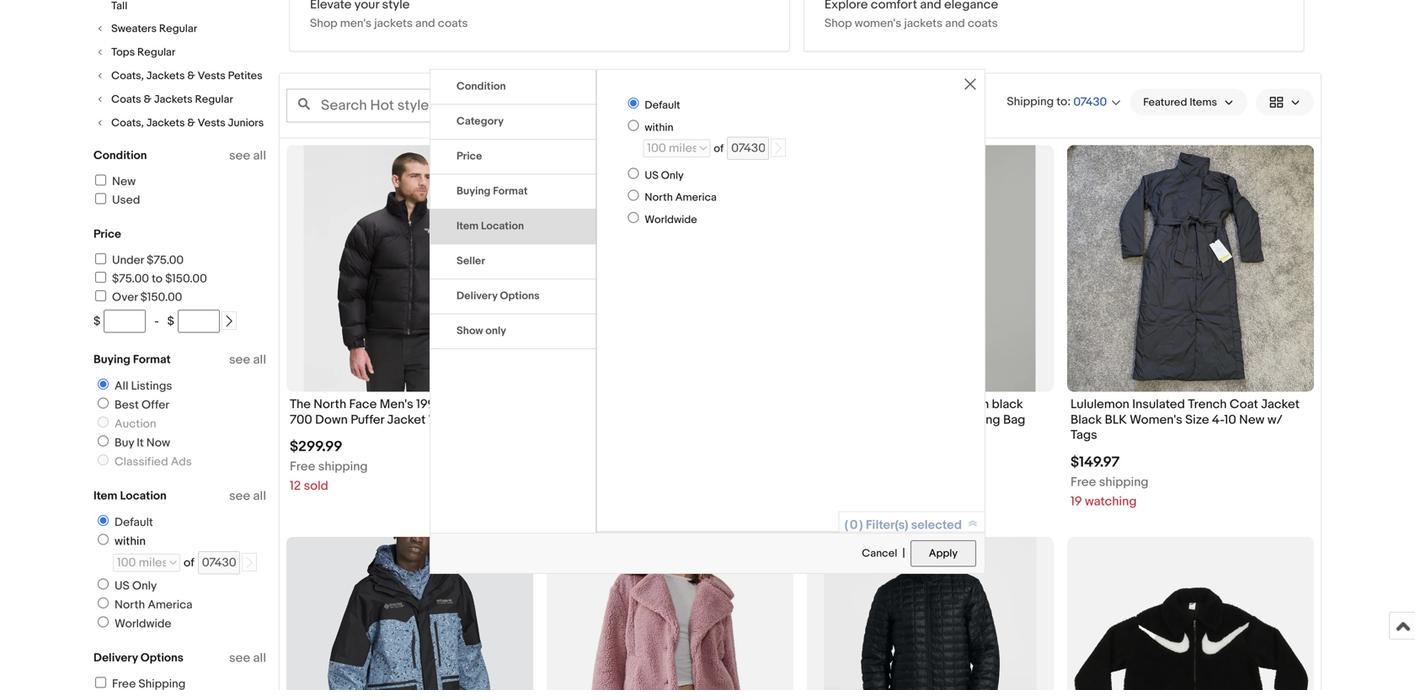 Task type: describe. For each thing, give the bounding box(es) containing it.
shop men's jackets and coats
[[310, 17, 468, 31]]

buy it now link
[[91, 436, 174, 451]]

best
[[115, 398, 139, 413]]

america for north america option
[[148, 599, 193, 613]]

free people womens joplin faux fur warm teddy coat outerwear bhfo 3310 image
[[547, 537, 794, 691]]

jacket inside carhartt men's duck detroit winter jacket nwt 2020
[[550, 413, 589, 428]]

classified ads link
[[91, 455, 195, 470]]

classified ads
[[115, 455, 192, 470]]

size inside lululemon insulated trench coat jacket black blk women's size 4-10 new w/ tags
[[1185, 413, 1209, 428]]

used
[[112, 193, 140, 208]]

men's inside the north face men's 1996 retro nuptse 700 down puffer jacket white black nwt
[[380, 397, 413, 413]]

lululemon insulated trench coat jacket black blk women's size 4-10 new w/ tags
[[1071, 397, 1300, 443]]

shopping
[[945, 413, 1000, 428]]

shop men's jackets and coats link
[[290, 0, 789, 51]]

1 vertical spatial price
[[94, 227, 121, 242]]

Buy It Now radio
[[98, 436, 109, 447]]

winter
[[714, 397, 751, 413]]

free for $108.99
[[550, 460, 576, 475]]

shipping for $149.97
[[1099, 475, 1149, 490]]

us for us only radio
[[115, 580, 130, 594]]

shop for shop men's jackets and coats
[[310, 17, 338, 31]]

see all button for condition
[[229, 148, 266, 163]]

$149.97 free shipping 19 watching
[[1071, 454, 1149, 510]]

tags
[[1071, 428, 1098, 443]]

-
[[154, 315, 159, 329]]

Free Shipping checkbox
[[95, 678, 106, 689]]

Under $75.00 checkbox
[[95, 254, 106, 265]]

shop for shop women's jackets and coats
[[825, 17, 852, 31]]

sold for $108.99
[[572, 479, 597, 494]]

black
[[992, 397, 1023, 413]]

$108.99 free shipping 145 sold
[[550, 439, 628, 494]]

under $75.00
[[112, 254, 184, 268]]

all
[[115, 380, 128, 394]]

Best Offer radio
[[98, 398, 109, 409]]

Worldwide radio
[[98, 617, 109, 628]]

detroit
[[671, 397, 711, 413]]

shipping for $108.99
[[579, 460, 628, 475]]

0 vertical spatial $75.00
[[147, 254, 184, 268]]

go image
[[243, 557, 255, 569]]

$149.97
[[1071, 454, 1120, 472]]

watching
[[1085, 494, 1137, 510]]

delivery inside tab list
[[457, 290, 498, 303]]

face
[[349, 397, 377, 413]]

white
[[429, 413, 462, 428]]

submit price range image
[[223, 316, 235, 327]]

retro
[[444, 397, 476, 413]]

us only for us only option
[[645, 169, 684, 182]]

sold for $299.99
[[304, 479, 328, 494]]

coats for shop women's jackets and coats
[[968, 17, 998, 31]]

the north face men's 1996 retro nuptse 700 down puffer jacket white black nwt
[[290, 397, 527, 428]]

under $75.00 link
[[93, 254, 184, 268]]

free for $299.99
[[290, 460, 315, 475]]

145
[[550, 479, 569, 494]]

within for within option to the left
[[115, 535, 146, 549]]

america for north america radio
[[675, 191, 717, 204]]

0 horizontal spatial item location
[[94, 489, 167, 504]]

used link
[[93, 193, 140, 208]]

see all button for item location
[[229, 489, 266, 504]]

women's
[[855, 17, 902, 31]]

North America radio
[[628, 190, 639, 201]]

us for us only option
[[645, 169, 659, 182]]

north america for north america radio
[[645, 191, 717, 204]]

all for all listings
[[253, 353, 266, 368]]

0 vertical spatial condition
[[457, 80, 506, 93]]

shop women's jackets and coats
[[825, 17, 998, 31]]

US Only radio
[[628, 168, 639, 179]]

format inside tab list
[[493, 185, 528, 198]]

07430 text field
[[198, 552, 240, 575]]

north for north america option
[[115, 599, 145, 613]]

puffer
[[351, 413, 384, 428]]

0 vertical spatial $150.00
[[165, 272, 207, 286]]

0 horizontal spatial new
[[112, 175, 136, 189]]

delivery options inside tab list
[[457, 290, 540, 303]]

2020
[[622, 413, 652, 428]]

classified
[[115, 455, 168, 470]]

1 vertical spatial default radio
[[98, 516, 109, 527]]

the
[[290, 397, 311, 413]]

to
[[152, 272, 163, 286]]

seller
[[457, 255, 485, 268]]

cancel button
[[861, 540, 898, 568]]

coat
[[1230, 397, 1258, 413]]

Minimum Value text field
[[104, 310, 146, 333]]

w/
[[1268, 413, 1283, 428]]

see all for delivery options
[[229, 651, 266, 666]]

and for shop men's jackets and coats
[[415, 17, 435, 31]]

auction
[[115, 417, 156, 432]]

07430 text field
[[727, 137, 769, 160]]

0 horizontal spatial within radio
[[98, 535, 109, 545]]

Maximum Value text field
[[178, 310, 220, 333]]

see all button for delivery options
[[229, 651, 266, 666]]

lululemon for lululemon insulated trench coat jacket black blk women's size 4-10 new w/ tags
[[1071, 397, 1130, 413]]

men's inside carhartt men's duck detroit winter jacket nwt 2020
[[601, 397, 635, 413]]

all listings
[[115, 380, 172, 394]]

Classified Ads radio
[[98, 455, 109, 466]]

us only for us only radio
[[115, 580, 157, 594]]

bag
[[1003, 413, 1026, 428]]

$75.00 to $150.00 link
[[93, 272, 207, 286]]

under
[[112, 254, 144, 268]]

free for $149.97
[[1071, 475, 1096, 490]]

over $150.00 link
[[93, 291, 182, 305]]

all for new
[[253, 148, 266, 163]]

0 vertical spatial options
[[500, 290, 540, 303]]

Used checkbox
[[95, 193, 106, 204]]

offer
[[142, 398, 169, 413]]

jacket inside lululemon insulated trench coat jacket black blk women's size 4-10 new w/ tags
[[1261, 397, 1300, 413]]

shipping for $299.99
[[318, 460, 368, 475]]

the north face men's 1996 retro nuptse 700 down puffer jacket white black nwt image
[[304, 146, 516, 392]]

carhartt men's duck detroit winter jacket nwt 2020 image
[[581, 146, 760, 392]]

only
[[486, 325, 506, 338]]

see for delivery options
[[229, 651, 250, 666]]

men's
[[340, 17, 372, 31]]

new link
[[93, 175, 136, 189]]

and for shop women's jackets and coats
[[945, 17, 965, 31]]

black inside the north face men's 1996 retro nuptse 700 down puffer jacket white black nwt
[[465, 413, 496, 428]]

now
[[146, 436, 170, 451]]

vest
[[952, 397, 976, 413]]

it
[[137, 436, 144, 451]]

adidas adventure winter allover print gore-tex jacket image
[[286, 537, 533, 691]]

see all for condition
[[229, 148, 266, 163]]

it
[[926, 397, 933, 413]]

1 vertical spatial format
[[133, 353, 171, 367]]

12
[[290, 479, 301, 494]]

default link
[[91, 516, 156, 530]]

cancel
[[862, 547, 897, 561]]

category
[[457, 115, 504, 128]]

nwt inside lululemon down for it all vest in black nwt size 6/ lululemon shopping bag
[[810, 413, 838, 428]]

listings
[[131, 380, 172, 394]]

Shop women's jackets and coats text field
[[804, 0, 1304, 51]]

worldwide for worldwide option
[[115, 618, 171, 632]]

default inside default link
[[115, 516, 153, 530]]

1 vertical spatial buying
[[94, 353, 130, 367]]

0 vertical spatial default
[[645, 99, 680, 112]]

lululemon down for it all vest in black nwt size 6/ lululemon shopping bag link
[[810, 397, 1051, 432]]

buying inside tab list
[[457, 185, 491, 198]]

show only
[[457, 325, 506, 338]]

Apply submit
[[910, 541, 976, 567]]

Over $150.00 checkbox
[[95, 291, 106, 302]]

tab list containing condition
[[430, 70, 596, 350]]

over $150.00
[[112, 291, 182, 305]]

shop women's jackets and coats link
[[804, 0, 1304, 51]]

within for topmost within option
[[645, 121, 674, 134]]

1 vertical spatial delivery
[[94, 652, 138, 666]]

buy it now
[[115, 436, 170, 451]]



Task type: locate. For each thing, give the bounding box(es) containing it.
us only link
[[91, 579, 160, 594]]

nwt
[[499, 413, 527, 428], [592, 413, 619, 428], [810, 413, 838, 428]]

North America radio
[[98, 598, 109, 609]]

10
[[1225, 413, 1236, 428]]

and
[[415, 17, 435, 31], [945, 17, 965, 31]]

lululemon up blk
[[1071, 397, 1130, 413]]

free up 19
[[1071, 475, 1096, 490]]

1 vertical spatial within radio
[[98, 535, 109, 545]]

delivery options down worldwide link
[[94, 652, 184, 666]]

0 vertical spatial location
[[481, 220, 524, 233]]

item up default link
[[94, 489, 117, 504]]

location up default link
[[120, 489, 167, 504]]

down inside lululemon down for it all vest in black nwt size 6/ lululemon shopping bag
[[872, 397, 905, 413]]

all listings link
[[91, 379, 176, 394]]

location up seller at left
[[481, 220, 524, 233]]

Default radio
[[628, 98, 639, 109], [98, 516, 109, 527]]

format up "listings"
[[133, 353, 171, 367]]

jackets right women's
[[904, 17, 943, 31]]

nuptse
[[479, 397, 521, 413]]

6/
[[867, 413, 881, 428]]

worldwide right worldwide radio
[[645, 214, 697, 227]]

options down worldwide link
[[141, 652, 184, 666]]

1 vertical spatial $75.00
[[112, 272, 149, 286]]

1 and from the left
[[415, 17, 435, 31]]

1 see all from the top
[[229, 148, 266, 163]]

0 horizontal spatial options
[[141, 652, 184, 666]]

0 horizontal spatial format
[[133, 353, 171, 367]]

1 horizontal spatial men's
[[601, 397, 635, 413]]

nwt inside the north face men's 1996 retro nuptse 700 down puffer jacket white black nwt
[[499, 413, 527, 428]]

jacket down carhartt
[[550, 413, 589, 428]]

1 horizontal spatial format
[[493, 185, 528, 198]]

1 horizontal spatial delivery
[[457, 290, 498, 303]]

only up north america link
[[132, 580, 157, 594]]

1 horizontal spatial condition
[[457, 80, 506, 93]]

1 horizontal spatial default
[[645, 99, 680, 112]]

0 horizontal spatial location
[[120, 489, 167, 504]]

1 horizontal spatial nwt
[[592, 413, 619, 428]]

1 horizontal spatial buying
[[457, 185, 491, 198]]

shipping down $108.99
[[579, 460, 628, 475]]

see all
[[229, 148, 266, 163], [229, 353, 266, 368], [229, 489, 266, 504], [229, 651, 266, 666]]

1 horizontal spatial worldwide
[[645, 214, 697, 227]]

1 horizontal spatial new
[[1239, 413, 1265, 428]]

1 horizontal spatial us
[[645, 169, 659, 182]]

0 horizontal spatial worldwide
[[115, 618, 171, 632]]

north for north america radio
[[645, 191, 673, 204]]

jackets inside text field
[[904, 17, 943, 31]]

shipping inside $108.99 free shipping 145 sold
[[579, 460, 628, 475]]

0 horizontal spatial us
[[115, 580, 130, 594]]

default radio up us only option
[[628, 98, 639, 109]]

new
[[112, 175, 136, 189], [1239, 413, 1265, 428]]

new inside lululemon insulated trench coat jacket black blk women's size 4-10 new w/ tags
[[1239, 413, 1265, 428]]

$75.00 down under
[[112, 272, 149, 286]]

see for item location
[[229, 489, 250, 504]]

0 horizontal spatial item
[[94, 489, 117, 504]]

nwt left 2020
[[592, 413, 619, 428]]

1 horizontal spatial lululemon
[[884, 413, 943, 428]]

$150.00 right 'to'
[[165, 272, 207, 286]]

1 horizontal spatial jackets
[[904, 17, 943, 31]]

sold right 12
[[304, 479, 328, 494]]

worldwide for worldwide radio
[[645, 214, 697, 227]]

only right us only option
[[661, 169, 684, 182]]

All Listings radio
[[98, 379, 109, 390]]

$75.00
[[147, 254, 184, 268], [112, 272, 149, 286]]

black up tags
[[1071, 413, 1102, 428]]

1 coats from the left
[[438, 17, 468, 31]]

us only up north america link
[[115, 580, 157, 594]]

jackets right men's
[[374, 17, 413, 31]]

delivery options up only on the left top of page
[[457, 290, 540, 303]]

1 black from the left
[[465, 413, 496, 428]]

1 horizontal spatial within radio
[[628, 120, 639, 131]]

all inside lululemon down for it all vest in black nwt size 6/ lululemon shopping bag
[[936, 397, 949, 413]]

1 horizontal spatial item location
[[457, 220, 524, 233]]

3 nwt from the left
[[810, 413, 838, 428]]

see for buying format
[[229, 353, 250, 368]]

4 see all from the top
[[229, 651, 266, 666]]

0 horizontal spatial sold
[[304, 479, 328, 494]]

2 sold from the left
[[572, 479, 597, 494]]

us right us only radio
[[115, 580, 130, 594]]

free inside $149.97 free shipping 19 watching
[[1071, 475, 1096, 490]]

1 sold from the left
[[304, 479, 328, 494]]

shop left women's
[[825, 17, 852, 31]]

jackets for men's
[[374, 17, 413, 31]]

0 vertical spatial buying
[[457, 185, 491, 198]]

0 vertical spatial format
[[493, 185, 528, 198]]

2 horizontal spatial north
[[645, 191, 673, 204]]

black inside lululemon insulated trench coat jacket black blk women's size 4-10 new w/ tags
[[1071, 413, 1102, 428]]

2 see all button from the top
[[229, 353, 266, 368]]

0 vertical spatial america
[[675, 191, 717, 204]]

best offer
[[115, 398, 169, 413]]

and up close image
[[945, 17, 965, 31]]

0 horizontal spatial shop
[[310, 17, 338, 31]]

$ for maximum value "text field"
[[167, 315, 174, 329]]

1 horizontal spatial and
[[945, 17, 965, 31]]

within radio down default link
[[98, 535, 109, 545]]

within radio up us only option
[[628, 120, 639, 131]]

1 horizontal spatial size
[[1185, 413, 1209, 428]]

2 black from the left
[[1071, 413, 1102, 428]]

worldwide
[[645, 214, 697, 227], [115, 618, 171, 632]]

0 horizontal spatial only
[[132, 580, 157, 594]]

close image
[[965, 78, 976, 90]]

0 horizontal spatial condition
[[94, 149, 147, 163]]

worldwide down north america link
[[115, 618, 171, 632]]

show
[[457, 325, 483, 338]]

1 vertical spatial item location
[[94, 489, 167, 504]]

new mens the north face black eco thermoball full zip jacket coat puffer matte image
[[807, 537, 1054, 691]]

free up 12
[[290, 460, 315, 475]]

duck
[[638, 397, 668, 413]]

0 horizontal spatial default radio
[[98, 516, 109, 527]]

1 vertical spatial options
[[141, 652, 184, 666]]

north right north america radio
[[645, 191, 673, 204]]

1 see from the top
[[229, 148, 250, 163]]

0 horizontal spatial size
[[841, 413, 865, 428]]

1 vertical spatial buying format
[[94, 353, 171, 367]]

$
[[94, 315, 100, 329], [167, 315, 174, 329]]

ads
[[171, 455, 192, 470]]

$75.00 to $150.00
[[112, 272, 207, 286]]

2 horizontal spatial nwt
[[810, 413, 838, 428]]

price up under $75.00 option
[[94, 227, 121, 242]]

buying up the all listings option
[[94, 353, 130, 367]]

$150.00 down $75.00 to $150.00
[[140, 291, 182, 305]]

size down trench
[[1185, 413, 1209, 428]]

1 vertical spatial item
[[94, 489, 117, 504]]

size inside lululemon down for it all vest in black nwt size 6/ lululemon shopping bag
[[841, 413, 865, 428]]

in
[[979, 397, 989, 413]]

1 horizontal spatial default radio
[[628, 98, 639, 109]]

shop inside shop women's jackets and coats text field
[[825, 17, 852, 31]]

insulated
[[1132, 397, 1185, 413]]

worldwide link
[[91, 617, 175, 632]]

1996
[[416, 397, 442, 413]]

jacket down 1996
[[387, 413, 426, 428]]

buy
[[115, 436, 134, 451]]

1 vertical spatial condition
[[94, 149, 147, 163]]

1 vertical spatial location
[[120, 489, 167, 504]]

0 vertical spatial us only
[[645, 169, 684, 182]]

lululemon down for it all vest in black nwt size 6/ lululemon shopping bag image
[[825, 146, 1036, 392]]

0 horizontal spatial lululemon
[[810, 397, 869, 413]]

men's
[[380, 397, 413, 413], [601, 397, 635, 413]]

0 horizontal spatial coats
[[438, 17, 468, 31]]

buying format up all listings link
[[94, 353, 171, 367]]

$108.99
[[550, 439, 602, 456]]

1 $ from the left
[[94, 315, 100, 329]]

delivery up "show only" at the top of page
[[457, 290, 498, 303]]

sold right the 145
[[572, 479, 597, 494]]

$299.99
[[290, 439, 343, 456]]

location inside tab list
[[481, 220, 524, 233]]

buying format inside tab list
[[457, 185, 528, 198]]

us only right us only option
[[645, 169, 684, 182]]

$75.00 up $75.00 to $150.00
[[147, 254, 184, 268]]

north america link
[[91, 598, 196, 613]]

only for us only radio
[[132, 580, 157, 594]]

19
[[1071, 494, 1082, 510]]

lululemon down for
[[884, 413, 943, 428]]

0 vertical spatial buying format
[[457, 185, 528, 198]]

$ right -
[[167, 315, 174, 329]]

delivery options
[[457, 290, 540, 303], [94, 652, 184, 666]]

2 $ from the left
[[167, 315, 174, 329]]

of
[[714, 142, 724, 155], [184, 556, 194, 571]]

america right north america radio
[[675, 191, 717, 204]]

jacket up w/
[[1261, 397, 1300, 413]]

1 horizontal spatial shop
[[825, 17, 852, 31]]

us right us only option
[[645, 169, 659, 182]]

size left '6/' on the bottom right of the page
[[841, 413, 865, 428]]

item location up seller at left
[[457, 220, 524, 233]]

of left 07430 text field
[[184, 556, 194, 571]]

shop left men's
[[310, 17, 338, 31]]

1 vertical spatial north america
[[115, 599, 193, 613]]

see for condition
[[229, 148, 250, 163]]

jacket inside the north face men's 1996 retro nuptse 700 down puffer jacket white black nwt
[[387, 413, 426, 428]]

north america right north america radio
[[645, 191, 717, 204]]

options up only on the left top of page
[[500, 290, 540, 303]]

0 horizontal spatial north
[[115, 599, 145, 613]]

0 vertical spatial worldwide
[[645, 214, 697, 227]]

0 horizontal spatial price
[[94, 227, 121, 242]]

and right men's
[[415, 17, 435, 31]]

1 vertical spatial delivery options
[[94, 652, 184, 666]]

item location up default link
[[94, 489, 167, 504]]

0 horizontal spatial men's
[[380, 397, 413, 413]]

men's left 1996
[[380, 397, 413, 413]]

0 vertical spatial item
[[457, 220, 479, 233]]

see all button for buying format
[[229, 353, 266, 368]]

black
[[465, 413, 496, 428], [1071, 413, 1102, 428]]

0 horizontal spatial america
[[148, 599, 193, 613]]

0 horizontal spatial buying
[[94, 353, 130, 367]]

nwot nike sherpa fleece black white big swoosh womens full zip coat jacket xl image
[[1067, 582, 1314, 691]]

2 and from the left
[[945, 17, 965, 31]]

carhartt men's duck detroit winter jacket nwt 2020 link
[[550, 397, 790, 432]]

buying up seller at left
[[457, 185, 491, 198]]

shop
[[310, 17, 338, 31], [825, 17, 852, 31]]

tab list
[[430, 70, 596, 350]]

item location
[[457, 220, 524, 233], [94, 489, 167, 504]]

format
[[493, 185, 528, 198], [133, 353, 171, 367]]

4-
[[1212, 413, 1225, 428]]

lululemon insulated trench coat jacket black blk women's size 4-10 new w/ tags image
[[1067, 146, 1314, 392]]

0 vertical spatial of
[[714, 142, 724, 155]]

1 shop from the left
[[310, 17, 338, 31]]

lululemon inside lululemon insulated trench coat jacket black blk women's size 4-10 new w/ tags
[[1071, 397, 1130, 413]]

coats inside text field
[[438, 17, 468, 31]]

2 size from the left
[[1185, 413, 1209, 428]]

1 horizontal spatial north
[[314, 397, 346, 413]]

2 shop from the left
[[825, 17, 852, 31]]

and inside shop women's jackets and coats text field
[[945, 17, 965, 31]]

coats inside text field
[[968, 17, 998, 31]]

1 vertical spatial north
[[314, 397, 346, 413]]

shipping inside $149.97 free shipping 19 watching
[[1099, 475, 1149, 490]]

2 men's from the left
[[601, 397, 635, 413]]

nwt inside carhartt men's duck detroit winter jacket nwt 2020
[[592, 413, 619, 428]]

0 vertical spatial new
[[112, 175, 136, 189]]

$299.99 free shipping 12 sold
[[290, 439, 368, 494]]

sold inside $108.99 free shipping 145 sold
[[572, 479, 597, 494]]

down
[[872, 397, 905, 413], [315, 413, 348, 428]]

delivery up free shipping checkbox
[[94, 652, 138, 666]]

north up worldwide link
[[115, 599, 145, 613]]

price down category
[[457, 150, 482, 163]]

sold inside $299.99 free shipping 12 sold
[[304, 479, 328, 494]]

us only
[[645, 169, 684, 182], [115, 580, 157, 594]]

north inside the north face men's 1996 retro nuptse 700 down puffer jacket white black nwt
[[314, 397, 346, 413]]

1 horizontal spatial delivery options
[[457, 290, 540, 303]]

0 horizontal spatial of
[[184, 556, 194, 571]]

america up worldwide link
[[148, 599, 193, 613]]

shipping up watching
[[1099, 475, 1149, 490]]

0 vertical spatial us
[[645, 169, 659, 182]]

condition up new link
[[94, 149, 147, 163]]

only for us only option
[[661, 169, 684, 182]]

New checkbox
[[95, 175, 106, 186]]

auction link
[[91, 417, 160, 432]]

2 see from the top
[[229, 353, 250, 368]]

0 vertical spatial within radio
[[628, 120, 639, 131]]

1 horizontal spatial only
[[661, 169, 684, 182]]

1 horizontal spatial location
[[481, 220, 524, 233]]

trench
[[1188, 397, 1227, 413]]

over
[[112, 291, 138, 305]]

north right the
[[314, 397, 346, 413]]

see all button
[[229, 148, 266, 163], [229, 353, 266, 368], [229, 489, 266, 504], [229, 651, 266, 666]]

1 vertical spatial $150.00
[[140, 291, 182, 305]]

shipping inside $299.99 free shipping 12 sold
[[318, 460, 368, 475]]

sold
[[304, 479, 328, 494], [572, 479, 597, 494]]

1 vertical spatial america
[[148, 599, 193, 613]]

1 vertical spatial of
[[184, 556, 194, 571]]

free inside $108.99 free shipping 145 sold
[[550, 460, 576, 475]]

2 horizontal spatial jacket
[[1261, 397, 1300, 413]]

price
[[457, 150, 482, 163], [94, 227, 121, 242]]

2 coats from the left
[[968, 17, 998, 31]]

item up seller at left
[[457, 220, 479, 233]]

1 size from the left
[[841, 413, 865, 428]]

coats for shop men's jackets and coats
[[438, 17, 468, 31]]

black down the nuptse
[[465, 413, 496, 428]]

shop inside shop men's jackets and coats text field
[[310, 17, 338, 31]]

down right 700
[[315, 413, 348, 428]]

1 horizontal spatial item
[[457, 220, 479, 233]]

price inside tab list
[[457, 150, 482, 163]]

4 see from the top
[[229, 651, 250, 666]]

new down coat
[[1239, 413, 1265, 428]]

and inside shop men's jackets and coats text field
[[415, 17, 435, 31]]

best offer link
[[91, 398, 173, 413]]

see all for buying format
[[229, 353, 266, 368]]

lululemon insulated trench coat jacket black blk women's size 4-10 new w/ tags link
[[1071, 397, 1311, 448]]

lululemon down for it all vest in black nwt size 6/ lululemon shopping bag
[[810, 397, 1026, 428]]

0 horizontal spatial down
[[315, 413, 348, 428]]

1 see all button from the top
[[229, 148, 266, 163]]

for
[[908, 397, 923, 413]]

1 jackets from the left
[[374, 17, 413, 31]]

US Only radio
[[98, 579, 109, 590]]

within radio
[[628, 120, 639, 131], [98, 535, 109, 545]]

default radio down the classified ads option
[[98, 516, 109, 527]]

0 vertical spatial only
[[661, 169, 684, 182]]

women's
[[1130, 413, 1183, 428]]

1 horizontal spatial $
[[167, 315, 174, 329]]

1 vertical spatial worldwide
[[115, 618, 171, 632]]

1 horizontal spatial coats
[[968, 17, 998, 31]]

men's up 2020
[[601, 397, 635, 413]]

free up the 145
[[550, 460, 576, 475]]

0 horizontal spatial us only
[[115, 580, 157, 594]]

1 horizontal spatial jacket
[[550, 413, 589, 428]]

new up used
[[112, 175, 136, 189]]

Worldwide radio
[[628, 212, 639, 223]]

free inside $299.99 free shipping 12 sold
[[290, 460, 315, 475]]

buying
[[457, 185, 491, 198], [94, 353, 130, 367]]

item location inside tab list
[[457, 220, 524, 233]]

north america for north america option
[[115, 599, 193, 613]]

down up '6/' on the bottom right of the page
[[872, 397, 905, 413]]

3 see from the top
[[229, 489, 250, 504]]

the north face men's 1996 retro nuptse 700 down puffer jacket white black nwt link
[[290, 397, 530, 432]]

shipping down the '$299.99'
[[318, 460, 368, 475]]

1 horizontal spatial us only
[[645, 169, 684, 182]]

delivery
[[457, 290, 498, 303], [94, 652, 138, 666]]

0 horizontal spatial jackets
[[374, 17, 413, 31]]

free
[[290, 460, 315, 475], [550, 460, 576, 475], [1071, 475, 1096, 490]]

within
[[645, 121, 674, 134], [115, 535, 146, 549]]

options
[[500, 290, 540, 303], [141, 652, 184, 666]]

$75.00 to $150.00 checkbox
[[95, 272, 106, 283]]

2 nwt from the left
[[592, 413, 619, 428]]

Auction radio
[[98, 417, 109, 428]]

lululemon for lululemon down for it all vest in black nwt size 6/ lululemon shopping bag
[[810, 397, 869, 413]]

of left 07430 text box
[[714, 142, 724, 155]]

1 horizontal spatial north america
[[645, 191, 717, 204]]

0 vertical spatial price
[[457, 150, 482, 163]]

1 horizontal spatial sold
[[572, 479, 597, 494]]

nwt left '6/' on the bottom right of the page
[[810, 413, 838, 428]]

jacket
[[1261, 397, 1300, 413], [387, 413, 426, 428], [550, 413, 589, 428]]

condition up category
[[457, 80, 506, 93]]

jackets inside text field
[[374, 17, 413, 31]]

0 horizontal spatial delivery options
[[94, 652, 184, 666]]

1 horizontal spatial options
[[500, 290, 540, 303]]

1 horizontal spatial down
[[872, 397, 905, 413]]

1 nwt from the left
[[499, 413, 527, 428]]

coats
[[438, 17, 468, 31], [968, 17, 998, 31]]

format down category
[[493, 185, 528, 198]]

see all for item location
[[229, 489, 266, 504]]

1 horizontal spatial black
[[1071, 413, 1102, 428]]

$ for minimum value text box at the top of page
[[94, 315, 100, 329]]

buying format down category
[[457, 185, 528, 198]]

1 vertical spatial us only
[[115, 580, 157, 594]]

all
[[253, 148, 266, 163], [253, 353, 266, 368], [936, 397, 949, 413], [253, 489, 266, 504], [253, 651, 266, 666]]

2 jackets from the left
[[904, 17, 943, 31]]

1 horizontal spatial buying format
[[457, 185, 528, 198]]

buying format
[[457, 185, 528, 198], [94, 353, 171, 367]]

all for default
[[253, 489, 266, 504]]

item
[[457, 220, 479, 233], [94, 489, 117, 504]]

3 see all button from the top
[[229, 489, 266, 504]]

size
[[841, 413, 865, 428], [1185, 413, 1209, 428]]

carhartt men's duck detroit winter jacket nwt 2020
[[550, 397, 751, 428]]

4 see all button from the top
[[229, 651, 266, 666]]

$ down the over $150.00 option
[[94, 315, 100, 329]]

jackets for women's
[[904, 17, 943, 31]]

see
[[229, 148, 250, 163], [229, 353, 250, 368], [229, 489, 250, 504], [229, 651, 250, 666]]

2 see all from the top
[[229, 353, 266, 368]]

carhartt
[[550, 397, 598, 413]]

blk
[[1105, 413, 1127, 428]]

lululemon up '6/' on the bottom right of the page
[[810, 397, 869, 413]]

700
[[290, 413, 312, 428]]

us inside us only link
[[115, 580, 130, 594]]

nwt down the nuptse
[[499, 413, 527, 428]]

0 horizontal spatial and
[[415, 17, 435, 31]]

north america up worldwide link
[[115, 599, 193, 613]]

0 horizontal spatial delivery
[[94, 652, 138, 666]]

1 men's from the left
[[380, 397, 413, 413]]

3 see all from the top
[[229, 489, 266, 504]]

Shop men's jackets and coats text field
[[290, 0, 789, 51]]

down inside the north face men's 1996 retro nuptse 700 down puffer jacket white black nwt
[[315, 413, 348, 428]]



Task type: vqa. For each thing, say whether or not it's contained in the screenshot.
12th Trackable from the top
no



